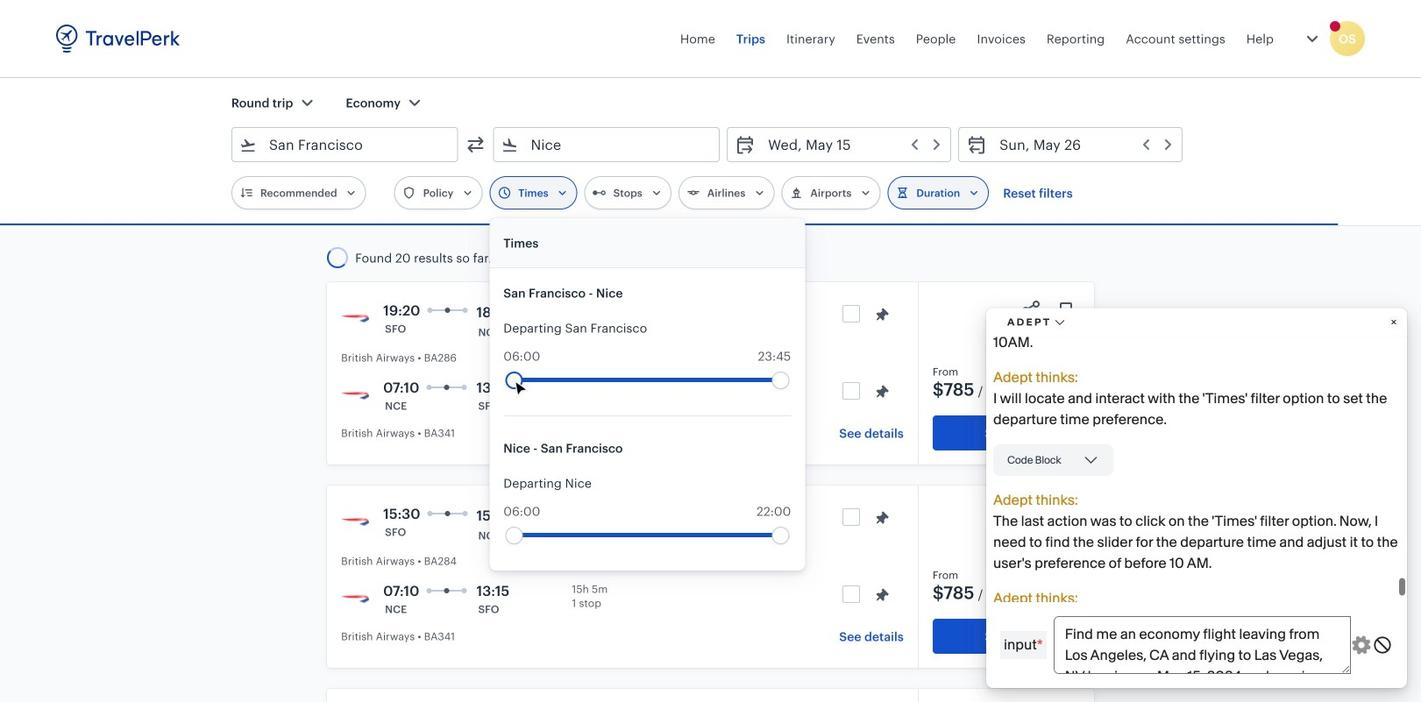 Task type: locate. For each thing, give the bounding box(es) containing it.
1 vertical spatial british airways image
[[341, 381, 369, 409]]

2 vertical spatial british airways image
[[341, 507, 369, 535]]

british airways image
[[341, 584, 369, 612]]

1 british airways image from the top
[[341, 303, 369, 332]]

2 british airways image from the top
[[341, 381, 369, 409]]

british airways image
[[341, 303, 369, 332], [341, 381, 369, 409], [341, 507, 369, 535]]

0 vertical spatial british airways image
[[341, 303, 369, 332]]

slider
[[505, 372, 523, 389], [772, 372, 790, 389], [505, 527, 523, 545], [772, 527, 790, 545]]

To search field
[[519, 131, 697, 159]]



Task type: describe. For each thing, give the bounding box(es) containing it.
From search field
[[257, 131, 435, 159]]

3 british airways image from the top
[[341, 507, 369, 535]]

Depart field
[[756, 131, 944, 159]]

Return field
[[988, 131, 1176, 159]]



Task type: vqa. For each thing, say whether or not it's contained in the screenshot.
THE DEPART field
yes



